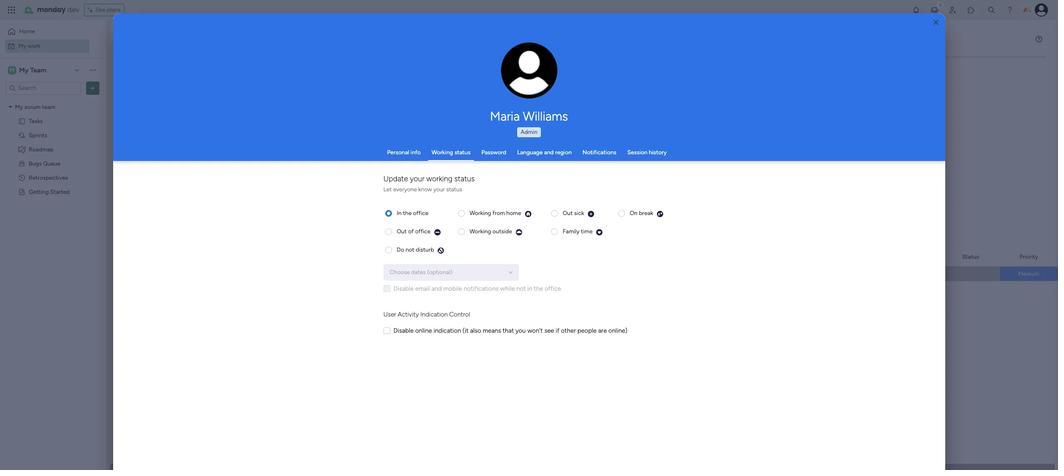 Task type: locate. For each thing, give the bounding box(es) containing it.
the
[[403, 209, 412, 217], [534, 285, 543, 292]]

while
[[500, 285, 515, 292]]

out left the sick
[[563, 209, 573, 217]]

preview image right time on the top of page
[[596, 229, 603, 236]]

user
[[383, 311, 396, 318]]

office right of
[[415, 228, 430, 235]]

office
[[413, 209, 428, 217], [415, 228, 430, 235], [545, 285, 561, 292]]

(optional)
[[427, 269, 452, 276]]

monday dev
[[37, 5, 79, 15]]

1 horizontal spatial the
[[534, 285, 543, 292]]

your down working
[[433, 186, 445, 193]]

(it
[[463, 327, 469, 334]]

status left password
[[454, 149, 471, 156]]

language and region
[[517, 149, 572, 156]]

password link
[[481, 149, 506, 156]]

maria williams image
[[1035, 3, 1048, 17]]

1 vertical spatial the
[[534, 285, 543, 292]]

out left of
[[397, 228, 407, 235]]

your
[[410, 174, 425, 183], [433, 186, 445, 193]]

0 vertical spatial the
[[403, 209, 412, 217]]

my left work
[[18, 42, 26, 49]]

working up working
[[432, 149, 453, 156]]

out for out of office
[[397, 228, 407, 235]]

my work button
[[5, 39, 89, 53]]

my right caret down icon
[[15, 103, 23, 110]]

team
[[30, 66, 46, 74]]

language and region link
[[517, 149, 572, 156]]

control
[[449, 311, 470, 318]]

0 vertical spatial and
[[544, 149, 554, 156]]

0 vertical spatial out
[[563, 209, 573, 217]]

bugs
[[29, 160, 42, 167]]

user activity indication control
[[383, 311, 470, 318]]

list box containing my scrum team
[[0, 98, 106, 311]]

outside
[[492, 228, 512, 235]]

my inside button
[[18, 42, 26, 49]]

not right do at left bottom
[[406, 246, 414, 253]]

1 vertical spatial your
[[433, 186, 445, 193]]

know
[[418, 186, 432, 193]]

list box
[[0, 98, 106, 311]]

0 horizontal spatial preview image
[[434, 229, 441, 236]]

office up the out of office
[[413, 209, 428, 217]]

2 vertical spatial status
[[446, 186, 462, 193]]

2 disable from the top
[[393, 327, 414, 334]]

and left region
[[544, 149, 554, 156]]

mobile
[[443, 285, 462, 292]]

history
[[649, 149, 667, 156]]

0 horizontal spatial out
[[397, 228, 407, 235]]

my inside workspace selection element
[[19, 66, 29, 74]]

status right working
[[454, 174, 475, 183]]

email
[[415, 285, 430, 292]]

0 horizontal spatial your
[[410, 174, 425, 183]]

public board image for getting started
[[18, 188, 26, 196]]

2 preview image from the left
[[515, 229, 522, 236]]

maria williams button
[[415, 109, 643, 124]]

1 vertical spatial public board image
[[18, 188, 26, 196]]

2 vertical spatial working
[[470, 228, 491, 235]]

plans
[[107, 6, 121, 13]]

see plans button
[[84, 4, 124, 16]]

working left outside
[[470, 228, 491, 235]]

working left from
[[470, 209, 491, 217]]

1 vertical spatial out
[[397, 228, 407, 235]]

1 horizontal spatial preview image
[[515, 229, 522, 236]]

0 horizontal spatial not
[[406, 246, 414, 253]]

preview image
[[434, 229, 441, 236], [515, 229, 522, 236]]

personal info
[[387, 149, 421, 156]]

0 horizontal spatial the
[[403, 209, 412, 217]]

0 vertical spatial your
[[410, 174, 425, 183]]

scrum
[[24, 103, 40, 110]]

preview image right the sick
[[587, 210, 595, 217]]

preview image for working from home
[[524, 210, 532, 217]]

search everything image
[[987, 6, 996, 14]]

bugs queue
[[29, 160, 60, 167]]

my work
[[18, 42, 40, 49]]

on break
[[630, 209, 653, 217]]

office right in
[[545, 285, 561, 292]]

roadmap
[[29, 146, 53, 153]]

getting started
[[29, 188, 70, 195]]

disable down choose on the bottom left of the page
[[393, 285, 414, 292]]

1 vertical spatial and
[[431, 285, 442, 292]]

1 horizontal spatial your
[[433, 186, 445, 193]]

1 vertical spatial office
[[415, 228, 430, 235]]

1 vertical spatial status
[[454, 174, 475, 183]]

my right 'workspace' icon
[[19, 66, 29, 74]]

workspace image
[[8, 66, 16, 75]]

1 vertical spatial not
[[516, 285, 526, 292]]

your up know
[[410, 174, 425, 183]]

notifications image
[[912, 6, 920, 14]]

working for working outside
[[470, 228, 491, 235]]

let
[[383, 186, 392, 193]]

out for out sick
[[563, 209, 573, 217]]

see
[[95, 6, 105, 13]]

1 horizontal spatial out
[[563, 209, 573, 217]]

out
[[563, 209, 573, 217], [397, 228, 407, 235]]

time
[[581, 228, 593, 235]]

preview image right the disturb
[[437, 247, 444, 254]]

williams
[[523, 109, 568, 124]]

1 horizontal spatial not
[[516, 285, 526, 292]]

from
[[492, 209, 505, 217]]

2 public board image from the top
[[18, 188, 26, 196]]

2 vertical spatial my
[[15, 103, 23, 110]]

preview image for out of office
[[434, 229, 441, 236]]

0 vertical spatial office
[[413, 209, 428, 217]]

on
[[630, 209, 637, 217]]

online
[[415, 327, 432, 334]]

preview image up the disturb
[[434, 229, 441, 236]]

are
[[598, 327, 607, 334]]

preview image for on break
[[657, 210, 664, 217]]

my
[[18, 42, 26, 49], [19, 66, 29, 74], [15, 103, 23, 110]]

not left in
[[516, 285, 526, 292]]

update
[[383, 174, 408, 183]]

workspace selection element
[[8, 65, 48, 75]]

and right "email"
[[431, 285, 442, 292]]

1 public board image from the top
[[18, 117, 26, 125]]

change profile picture button
[[501, 42, 558, 99]]

preview image right break
[[657, 210, 664, 217]]

activity
[[398, 311, 419, 318]]

0 vertical spatial disable
[[393, 285, 414, 292]]

0 vertical spatial not
[[406, 246, 414, 253]]

1 horizontal spatial and
[[544, 149, 554, 156]]

in the office
[[397, 209, 428, 217]]

status
[[454, 149, 471, 156], [454, 174, 475, 183], [446, 186, 462, 193]]

items
[[190, 166, 204, 173]]

in
[[527, 285, 532, 292]]

not
[[406, 246, 414, 253], [516, 285, 526, 292]]

option
[[0, 99, 106, 101]]

disable down activity
[[393, 327, 414, 334]]

1 vertical spatial disable
[[393, 327, 414, 334]]

of
[[408, 228, 414, 235]]

preview image right outside
[[515, 229, 522, 236]]

0 vertical spatial public board image
[[18, 117, 26, 125]]

/
[[179, 164, 183, 174]]

0 horizontal spatial and
[[431, 285, 442, 292]]

0 vertical spatial working
[[432, 149, 453, 156]]

working for working from home
[[470, 209, 491, 217]]

1 disable from the top
[[393, 285, 414, 292]]

public board image left getting
[[18, 188, 26, 196]]

public board image left tasks on the left of page
[[18, 117, 26, 125]]

change profile picture
[[512, 75, 547, 88]]

preview image
[[524, 210, 532, 217], [587, 210, 595, 217], [657, 210, 664, 217], [596, 229, 603, 236], [437, 247, 444, 254]]

help image
[[1006, 6, 1014, 14]]

preview image right home
[[524, 210, 532, 217]]

1 preview image from the left
[[434, 229, 441, 236]]

working outside
[[470, 228, 512, 235]]

won't
[[527, 327, 543, 334]]

preview image for do not disturb
[[437, 247, 444, 254]]

status down working
[[446, 186, 462, 193]]

my team
[[19, 66, 46, 74]]

1 vertical spatial my
[[19, 66, 29, 74]]

do not disturb
[[397, 246, 434, 253]]

session history
[[627, 149, 667, 156]]

public board image
[[18, 117, 26, 125], [18, 188, 26, 196]]

home
[[506, 209, 521, 217]]

sprints
[[29, 132, 47, 139]]

0 vertical spatial my
[[18, 42, 26, 49]]

1 vertical spatial working
[[470, 209, 491, 217]]

office for out of office
[[415, 228, 430, 235]]



Task type: describe. For each thing, give the bounding box(es) containing it.
update your working status let everyone know your status
[[383, 174, 475, 193]]

session
[[627, 149, 647, 156]]

public board image for tasks
[[18, 117, 26, 125]]

password
[[481, 149, 506, 156]]

region
[[555, 149, 572, 156]]

means
[[483, 327, 501, 334]]

medium
[[1018, 270, 1039, 278]]

preview image for out sick
[[587, 210, 595, 217]]

admin
[[521, 129, 537, 136]]

do
[[397, 246, 404, 253]]

maria
[[490, 109, 520, 124]]

Filter dashboard by text search field
[[123, 67, 201, 80]]

apps image
[[967, 6, 975, 14]]

picture
[[521, 82, 538, 88]]

if
[[556, 327, 559, 334]]

1 image
[[937, 0, 944, 10]]

other
[[561, 327, 576, 334]]

indication
[[420, 311, 448, 318]]

profile
[[532, 75, 547, 81]]

disable online indication (it also means that you won't see if other people are online)
[[393, 327, 627, 334]]

that
[[503, 327, 514, 334]]

inbox image
[[930, 6, 939, 14]]

family
[[563, 228, 579, 235]]

0
[[185, 166, 188, 173]]

dates
[[411, 269, 426, 276]]

getting
[[29, 188, 49, 195]]

started
[[50, 188, 70, 195]]

notifications link
[[582, 149, 616, 156]]

my for my team
[[19, 66, 29, 74]]

tasks
[[29, 118, 43, 125]]

dev
[[67, 5, 79, 15]]

my for my work
[[18, 42, 26, 49]]

notifications
[[582, 149, 616, 156]]

sick
[[574, 209, 584, 217]]

indication
[[434, 327, 461, 334]]

working
[[426, 174, 452, 183]]

my scrum team
[[15, 103, 55, 110]]

office for in the office
[[413, 209, 428, 217]]

working for working status
[[432, 149, 453, 156]]

disturb
[[416, 246, 434, 253]]

this week / 0 items
[[140, 164, 204, 174]]

in
[[397, 209, 402, 217]]

my for my scrum team
[[15, 103, 23, 110]]

close image
[[933, 19, 938, 26]]

0 vertical spatial status
[[454, 149, 471, 156]]

work
[[28, 42, 40, 49]]

personal
[[387, 149, 409, 156]]

invite members image
[[949, 6, 957, 14]]

caret down image
[[9, 104, 12, 110]]

info
[[411, 149, 421, 156]]

this
[[140, 164, 155, 174]]

see
[[544, 327, 554, 334]]

disable email and mobile notifications while not in the office
[[393, 285, 561, 292]]

change
[[512, 75, 530, 81]]

select product image
[[7, 6, 16, 14]]

out sick
[[563, 209, 584, 217]]

week
[[157, 164, 177, 174]]

disable for disable email and mobile notifications while not in the office
[[393, 285, 414, 292]]

disable for disable online indication (it also means that you won't see if other people are online)
[[393, 327, 414, 334]]

status
[[962, 253, 979, 260]]

online)
[[608, 327, 627, 334]]

family time
[[563, 228, 593, 235]]

working status
[[432, 149, 471, 156]]

working from home
[[470, 209, 521, 217]]

preview image for family time
[[596, 229, 603, 236]]

m
[[10, 66, 15, 73]]

maria williams
[[490, 109, 568, 124]]

retrospectives
[[29, 174, 68, 181]]

choose
[[390, 269, 410, 276]]

working status link
[[432, 149, 471, 156]]

team
[[42, 103, 55, 110]]

out of office
[[397, 228, 430, 235]]

home
[[19, 28, 35, 35]]

personal info link
[[387, 149, 421, 156]]

break
[[639, 209, 653, 217]]

choose dates (optional)
[[390, 269, 452, 276]]

queue
[[43, 160, 60, 167]]

language
[[517, 149, 543, 156]]

notifications
[[464, 285, 499, 292]]

everyone
[[393, 186, 417, 193]]

monday
[[37, 5, 66, 15]]

people
[[577, 327, 597, 334]]

priority
[[1020, 253, 1038, 260]]

preview image for working outside
[[515, 229, 522, 236]]

home button
[[5, 25, 89, 38]]

Search in workspace field
[[17, 83, 69, 93]]

also
[[470, 327, 481, 334]]

session history link
[[627, 149, 667, 156]]

2 vertical spatial office
[[545, 285, 561, 292]]



Task type: vqa. For each thing, say whether or not it's contained in the screenshot.
'SEE PLANS' button
yes



